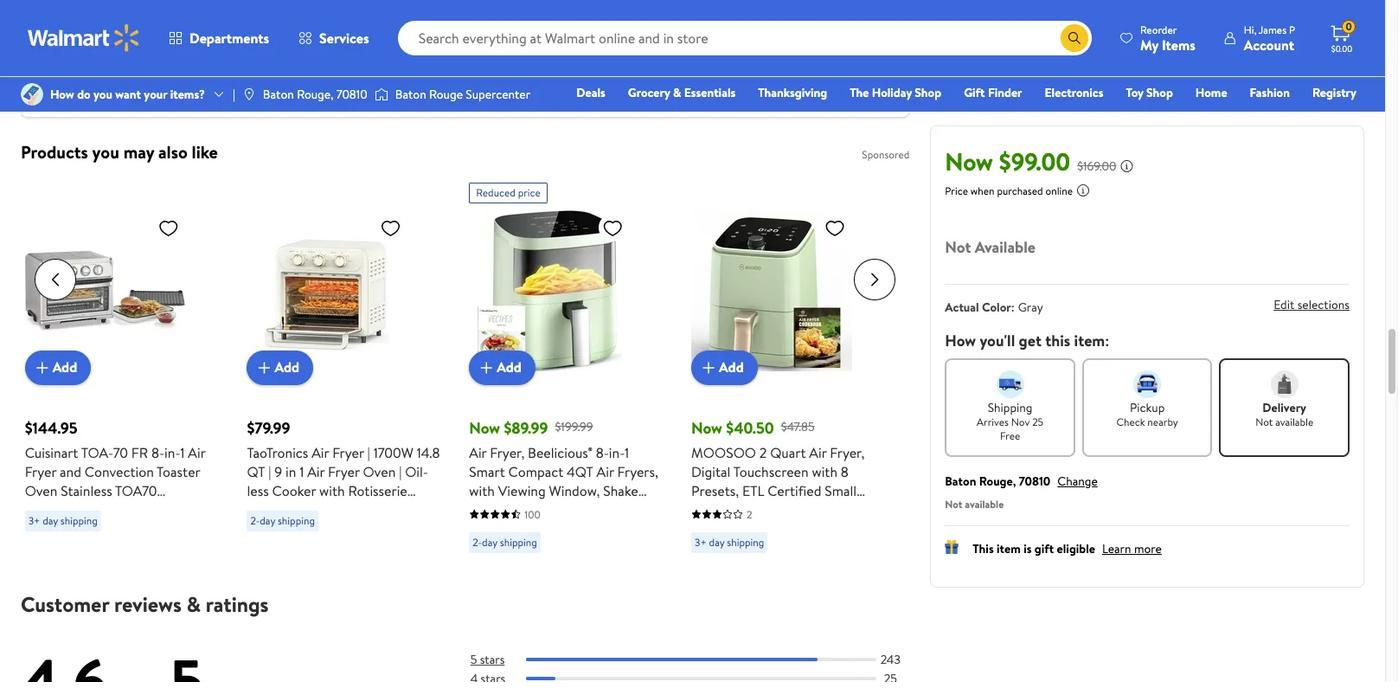 Task type: locate. For each thing, give the bounding box(es) containing it.
1 horizontal spatial 8-
[[596, 443, 609, 462]]

1 horizontal spatial how
[[946, 330, 977, 351]]

1 horizontal spatial for
[[739, 519, 757, 538]]

in
[[286, 462, 296, 481]]

0 horizontal spatial learn
[[730, 78, 759, 95]]

cooker down presets,
[[692, 519, 736, 538]]

Search search field
[[398, 21, 1092, 55]]

0 horizontal spatial how
[[50, 86, 74, 103]]

in-
[[165, 443, 180, 462], [609, 443, 625, 462]]

4 add from the left
[[719, 358, 744, 377]]

& right safe
[[572, 538, 581, 557]]

0 horizontal spatial add to cart image
[[32, 357, 52, 378]]

1 right the 'fr' on the left bottom
[[180, 443, 185, 462]]

for left 4
[[469, 557, 487, 576]]

1 horizontal spatial in-
[[609, 443, 625, 462]]

with right beige
[[319, 481, 345, 500]]

0 vertical spatial learn
[[730, 78, 759, 95]]

presets,
[[692, 481, 739, 500]]

1 vertical spatial cooker
[[692, 519, 736, 538]]

with left the no
[[606, 76, 632, 95]]

0 horizontal spatial fryer,
[[490, 443, 525, 462]]

1 horizontal spatial rouge,
[[980, 473, 1017, 490]]

moosoo 2 quart air fryer, digital touchscreen with 8 presets, etl certified small compact air fryers oven oilless cooker for quick healthy meals, green image
[[692, 210, 853, 371]]

and
[[60, 462, 81, 481]]

fryer
[[333, 443, 364, 462], [25, 462, 56, 481], [328, 462, 360, 481]]

8- inside $144.95 cuisinart toa-70 fr 8-in-1 air fryer and convection toaster oven stainless toa70 (renewed) 3+ day shipping
[[151, 443, 165, 462]]

1 vertical spatial &
[[572, 538, 581, 557]]

2 horizontal spatial add to cart image
[[699, 357, 719, 378]]

$144.95
[[25, 417, 78, 438]]

available up this
[[965, 497, 1004, 512]]

1 right in
[[300, 462, 304, 481]]

0 vertical spatial compact
[[509, 462, 564, 481]]

1 vertical spatial you
[[92, 140, 119, 163]]

now for now $89.99 $199.99 air fryer, beelicious® 8-in-1 smart compact 4qt air fryers, with viewing window, shake reminder, 450°f digital airfryer with flavor-lock tech, dishwasher-safe & nonstick, fit for 2-4 people, green
[[469, 417, 500, 438]]

compact up 450°f at the left bottom of page
[[509, 462, 564, 481]]

0 vertical spatial &
[[673, 84, 682, 101]]

now inside now $89.99 $199.99 air fryer, beelicious® 8-in-1 smart compact 4qt air fryers, with viewing window, shake reminder, 450°f digital airfryer with flavor-lock tech, dishwasher-safe & nonstick, fit for 2-4 people, green
[[469, 417, 500, 438]]

electronics link
[[1038, 83, 1112, 102]]

& left risk.
[[673, 84, 682, 101]]

$0.00
[[1332, 42, 1353, 55]]

reviews
[[114, 589, 182, 619]]

price
[[946, 184, 969, 198]]

grocery & essentials link
[[621, 83, 744, 102]]

learn more about strikethrough prices image
[[1121, 159, 1135, 173]]

70810 for baton rouge, 70810
[[337, 86, 368, 103]]

rotisserie
[[348, 481, 408, 500]]

add to cart image
[[32, 357, 52, 378], [476, 357, 497, 378], [699, 357, 719, 378]]

2 vertical spatial 2-
[[491, 557, 503, 576]]

2 vertical spatial &
[[187, 589, 201, 619]]

0 horizontal spatial 1
[[180, 443, 185, 462]]

1 fryer, from the left
[[490, 443, 525, 462]]

now $99.00
[[946, 145, 1071, 178]]

2 fryer, from the left
[[830, 443, 865, 462]]

may
[[123, 140, 154, 163]]

fryer, down $89.99 on the bottom left of the page
[[490, 443, 525, 462]]

add for moosoo 2 quart air fryer, digital touchscreen with 8 presets, etl certified small compact air fryers oven oilless cooker for quick healthy meals, green image
[[719, 358, 744, 377]]

people,
[[515, 557, 559, 576]]

compact
[[509, 462, 564, 481], [692, 500, 747, 519]]

now left $89.99 on the bottom left of the page
[[469, 417, 500, 438]]

baton left the rouge
[[395, 86, 427, 103]]

0 horizontal spatial shop
[[915, 84, 942, 101]]

baton up gifting made easy icon
[[946, 473, 977, 490]]

air fryer, beelicious® 8-in-1 smart compact 4qt air fryers, with viewing window, shake reminder, 450°f digital airfryer with flavor-lock tech, dishwasher-safe & nonstick, fit for 2-4 people, green image
[[469, 210, 630, 371]]

shipping
[[988, 399, 1033, 416]]

0 vertical spatial 70810
[[337, 86, 368, 103]]

baton inside baton rouge, 70810 change not available
[[946, 473, 977, 490]]

compact inside 'now $40.50 $47.85 moosoo 2 quart air fryer, digital touchscreen with 8 presets, etl certified small compact air fryers oven oilless cooker for quick healthy meals, green'
[[692, 500, 747, 519]]

shake
[[604, 481, 639, 500]]

available down intent image for delivery
[[1276, 415, 1314, 429]]

you left the may
[[92, 140, 119, 163]]

not down intent image for delivery
[[1256, 415, 1274, 429]]

product group
[[25, 175, 223, 560], [247, 175, 445, 560], [469, 175, 668, 576], [692, 175, 890, 560]]

add button up $144.95
[[25, 350, 91, 385]]

touchscreen
[[734, 462, 809, 481]]

2 product group from the left
[[247, 175, 445, 560]]

fryer left 1700w
[[333, 443, 364, 462]]

2 down etl
[[747, 507, 753, 522]]

1 vertical spatial 2-
[[473, 535, 482, 549]]

credit
[[653, 76, 689, 95]]

green down presets,
[[692, 538, 729, 557]]

fryer, up small
[[830, 443, 865, 462]]

1 horizontal spatial shop
[[1147, 84, 1174, 101]]

etl
[[743, 481, 765, 500]]

1 vertical spatial rouge,
[[980, 473, 1017, 490]]

2 horizontal spatial 2-
[[491, 557, 503, 576]]

the holiday shop
[[850, 84, 942, 101]]

2 horizontal spatial now
[[946, 145, 994, 178]]

1 vertical spatial available
[[965, 497, 1004, 512]]

1 add button from the left
[[25, 350, 91, 385]]

search icon image
[[1068, 31, 1082, 45]]

1 add to cart image from the left
[[32, 357, 52, 378]]

8- right 4qt
[[596, 443, 609, 462]]

1 horizontal spatial add to cart image
[[476, 357, 497, 378]]

baton
[[263, 86, 294, 103], [395, 86, 427, 103], [946, 473, 977, 490]]

day down cuisinart
[[43, 513, 58, 528]]

add for taotronics air fryer | 1700w 14.8 qt | 9 in 1 air fryer oven | oil-less cooker with rotisserie shaft, beige image
[[275, 358, 300, 377]]

cooker
[[272, 481, 316, 500], [692, 519, 736, 538]]

more down walmart site-wide search field
[[762, 78, 789, 95]]

8- right the 'fr' on the left bottom
[[151, 443, 165, 462]]

1 horizontal spatial 1
[[300, 462, 304, 481]]

green down tech,
[[563, 557, 600, 576]]

0 vertical spatial 3+
[[28, 513, 40, 528]]

shop
[[915, 84, 942, 101], [1147, 84, 1174, 101]]

0 horizontal spatial 2
[[747, 507, 753, 522]]

selections
[[1298, 296, 1350, 314]]

toy shop link
[[1119, 83, 1182, 102]]

1 vertical spatial for
[[469, 557, 487, 576]]

with left viewing
[[469, 481, 495, 500]]

0 vertical spatial 2
[[760, 443, 767, 462]]

baton right earn
[[263, 86, 294, 103]]

2 horizontal spatial oven
[[812, 500, 845, 519]]

add
[[52, 358, 77, 377], [275, 358, 300, 377], [497, 358, 522, 377], [719, 358, 744, 377]]

add button up $89.99 on the bottom left of the page
[[469, 350, 536, 385]]

add button for air fryer, beelicious® 8-in-1 smart compact 4qt air fryers, with viewing window, shake reminder, 450°f digital airfryer with flavor-lock tech, dishwasher-safe & nonstick, fit for 2-4 people, green image
[[469, 350, 536, 385]]

$47.85
[[781, 418, 815, 436]]

now up moosoo at the bottom
[[692, 417, 723, 438]]

1 product group from the left
[[25, 175, 223, 560]]

add button for taotronics air fryer | 1700w 14.8 qt | 9 in 1 air fryer oven | oil-less cooker with rotisserie shaft, beige image
[[247, 350, 313, 385]]

departments
[[190, 29, 269, 48]]

3+ right fit
[[695, 535, 707, 549]]

baton for baton rouge supercenter
[[395, 86, 427, 103]]

0 horizontal spatial 8-
[[151, 443, 165, 462]]

cash
[[277, 76, 304, 95]]

1 horizontal spatial oven
[[363, 462, 396, 481]]

this item is gift eligible learn more
[[973, 540, 1163, 557]]

 image right 'on'
[[375, 86, 388, 103]]

now up price on the top right of the page
[[946, 145, 994, 178]]

not up gifting made easy icon
[[946, 497, 963, 512]]

day down less
[[260, 513, 275, 528]]

0 vertical spatial digital
[[692, 462, 731, 481]]

price when purchased online
[[946, 184, 1073, 198]]

rouge, inside baton rouge, 70810 change not available
[[980, 473, 1017, 490]]

for inside 'now $40.50 $47.85 moosoo 2 quart air fryer, digital touchscreen with 8 presets, etl certified small compact air fryers oven oilless cooker for quick healthy meals, green'
[[739, 519, 757, 538]]

you right do
[[94, 86, 112, 103]]

8-
[[151, 443, 165, 462], [596, 443, 609, 462]]

rouge, down free
[[980, 473, 1017, 490]]

gray
[[1019, 299, 1044, 316]]

digital left etl
[[692, 462, 731, 481]]

product group containing $144.95
[[25, 175, 223, 560]]

Walmart Site-Wide search field
[[398, 21, 1092, 55]]

baton for baton rouge, 70810
[[263, 86, 294, 103]]

:
[[1012, 299, 1015, 316]]

0 horizontal spatial  image
[[21, 83, 43, 106]]

p
[[1290, 22, 1296, 37]]

 image
[[242, 87, 256, 101]]

0 vertical spatial progress bar
[[526, 658, 877, 661]]

reminder,
[[469, 500, 530, 519]]

4 product group from the left
[[692, 175, 890, 560]]

1 vertical spatial how
[[946, 330, 977, 351]]

items?
[[170, 86, 205, 103]]

with left 8 at the bottom
[[812, 462, 838, 481]]

want
[[115, 86, 141, 103]]

not inside baton rouge, 70810 change not available
[[946, 497, 963, 512]]

pickup check nearby
[[1117, 399, 1179, 429]]

0 vertical spatial for
[[739, 519, 757, 538]]

toa-
[[81, 443, 113, 462]]

for inside now $89.99 $199.99 air fryer, beelicious® 8-in-1 smart compact 4qt air fryers, with viewing window, shake reminder, 450°f digital airfryer with flavor-lock tech, dishwasher-safe & nonstick, fit for 2-4 people, green
[[469, 557, 487, 576]]

1 horizontal spatial 70810
[[1020, 473, 1051, 490]]

0 horizontal spatial cooker
[[272, 481, 316, 500]]

1 vertical spatial digital
[[574, 500, 613, 519]]

2-
[[251, 513, 260, 528], [473, 535, 482, 549], [491, 557, 503, 576]]

0 horizontal spatial baton
[[263, 86, 294, 103]]

shipping
[[60, 513, 98, 528], [278, 513, 315, 528], [500, 535, 537, 549], [727, 535, 765, 549]]

rouge, left 'on'
[[297, 86, 334, 103]]

1 horizontal spatial 2
[[760, 443, 767, 462]]

less
[[247, 481, 269, 500]]

digital
[[692, 462, 731, 481], [574, 500, 613, 519]]

oven right fryers on the right of page
[[812, 500, 845, 519]]

3 product group from the left
[[469, 175, 668, 576]]

learn right risk.
[[730, 78, 759, 95]]

oven left the and
[[25, 481, 57, 500]]

1 vertical spatial 70810
[[1020, 473, 1051, 490]]

2 horizontal spatial baton
[[946, 473, 977, 490]]

1 horizontal spatial fryer,
[[830, 443, 865, 462]]

1 vertical spatial 2
[[747, 507, 753, 522]]

2 inside 'now $40.50 $47.85 moosoo 2 quart air fryer, digital touchscreen with 8 presets, etl certified small compact air fryers oven oilless cooker for quick healthy meals, green'
[[760, 443, 767, 462]]

customer reviews & ratings
[[21, 589, 269, 619]]

 image
[[21, 83, 43, 106], [375, 86, 388, 103]]

70810 left change button
[[1020, 473, 1051, 490]]

capital one  earn 5% cash back on walmart.com. see if you're pre-approved with no credit risk. learn more element
[[730, 78, 789, 96]]

 image left do
[[21, 83, 43, 106]]

1 horizontal spatial learn
[[1103, 540, 1132, 557]]

add to favorites list, cuisinart toa-70 fr 8-in-1 air fryer and convection toaster oven stainless toa70 (renewed) image
[[158, 217, 179, 238]]

2- down reminder,
[[473, 535, 482, 549]]

2 add to cart image from the left
[[476, 357, 497, 378]]

1 horizontal spatial baton
[[395, 86, 427, 103]]

with left "flavor-"
[[469, 519, 495, 538]]

2 in- from the left
[[609, 443, 625, 462]]

1 inside now $89.99 $199.99 air fryer, beelicious® 8-in-1 smart compact 4qt air fryers, with viewing window, shake reminder, 450°f digital airfryer with flavor-lock tech, dishwasher-safe & nonstick, fit for 2-4 people, green
[[625, 443, 630, 462]]

add up '$40.50'
[[719, 358, 744, 377]]

online
[[1046, 184, 1073, 198]]

shipping down in
[[278, 513, 315, 528]]

add button up $79.99
[[247, 350, 313, 385]]

not
[[946, 236, 972, 258], [1256, 415, 1274, 429], [946, 497, 963, 512]]

0 horizontal spatial oven
[[25, 481, 57, 500]]

0 horizontal spatial for
[[469, 557, 487, 576]]

2 add from the left
[[275, 358, 300, 377]]

1 horizontal spatial now
[[692, 417, 723, 438]]

progress bar
[[526, 658, 877, 661], [526, 677, 877, 680]]

3 add button from the left
[[469, 350, 536, 385]]

shop right holiday at right
[[915, 84, 942, 101]]

compact up 3+ day shipping
[[692, 500, 747, 519]]

0 horizontal spatial more
[[762, 78, 789, 95]]

oven left 'oil-'
[[363, 462, 396, 481]]

5 stars
[[471, 651, 505, 668]]

how left do
[[50, 86, 74, 103]]

add up $144.95
[[52, 358, 77, 377]]

2 shop from the left
[[1147, 84, 1174, 101]]

hi,
[[1245, 22, 1257, 37]]

learn right eligible
[[1103, 540, 1132, 557]]

0 horizontal spatial green
[[563, 557, 600, 576]]

oven inside 'now $40.50 $47.85 moosoo 2 quart air fryer, digital touchscreen with 8 presets, etl certified small compact air fryers oven oilless cooker for quick healthy meals, green'
[[812, 500, 845, 519]]

1 horizontal spatial 3+
[[695, 535, 707, 549]]

0 horizontal spatial available
[[965, 497, 1004, 512]]

3+ day shipping
[[695, 535, 765, 549]]

1 vertical spatial 3+
[[695, 535, 707, 549]]

1 horizontal spatial  image
[[375, 86, 388, 103]]

2- down 2-day shipping
[[491, 557, 503, 576]]

1 shop from the left
[[915, 84, 942, 101]]

add to favorites list, taotronics air fryer | 1700w 14.8 qt | 9 in 1 air fryer oven | oil-less cooker with rotisserie shaft, beige image
[[380, 217, 401, 238]]

2- down less
[[251, 513, 260, 528]]

1 horizontal spatial more
[[1135, 540, 1163, 557]]

learn more button
[[1103, 540, 1163, 557]]

4 add button from the left
[[692, 350, 758, 385]]

when
[[971, 184, 995, 198]]

gift finder link
[[957, 83, 1031, 102]]

shop right toy
[[1147, 84, 1174, 101]]

add button up '$40.50'
[[692, 350, 758, 385]]

capitalone image
[[142, 65, 212, 110]]

how down actual
[[946, 330, 977, 351]]

0 horizontal spatial 2-
[[251, 513, 260, 528]]

& left ratings
[[187, 589, 201, 619]]

more inside capital one  earn 5% cash back on walmart.com. see if you're pre-approved with no credit risk. learn more element
[[762, 78, 789, 95]]

cooker inside 'now $40.50 $47.85 moosoo 2 quart air fryer, digital touchscreen with 8 presets, etl certified small compact air fryers oven oilless cooker for quick healthy meals, green'
[[692, 519, 736, 538]]

1 vertical spatial progress bar
[[526, 677, 877, 680]]

0 vertical spatial how
[[50, 86, 74, 103]]

add button for the cuisinart toa-70 fr 8-in-1 air fryer and convection toaster oven stainless toa70 (renewed) image
[[25, 350, 91, 385]]

add up $89.99 on the bottom left of the page
[[497, 358, 522, 377]]

2-day shipping
[[473, 535, 537, 549]]

2 horizontal spatial &
[[673, 84, 682, 101]]

fryer left the and
[[25, 462, 56, 481]]

pre-
[[522, 76, 547, 95]]

gift
[[1035, 540, 1055, 557]]

day down presets,
[[710, 535, 725, 549]]

70810 right the back
[[337, 86, 368, 103]]

learn
[[730, 78, 759, 95], [1103, 540, 1132, 557]]

0 vertical spatial rouge,
[[297, 86, 334, 103]]

0 horizontal spatial in-
[[165, 443, 180, 462]]

the holiday shop link
[[843, 83, 950, 102]]

1 horizontal spatial available
[[1276, 415, 1314, 429]]

1 horizontal spatial cooker
[[692, 519, 736, 538]]

2 progress bar from the top
[[526, 677, 877, 680]]

actual
[[946, 299, 980, 316]]

2 add button from the left
[[247, 350, 313, 385]]

2 8- from the left
[[596, 443, 609, 462]]

now inside 'now $40.50 $47.85 moosoo 2 quart air fryer, digital touchscreen with 8 presets, etl certified small compact air fryers oven oilless cooker for quick healthy meals, green'
[[692, 417, 723, 438]]

in- right the 'fr' on the left bottom
[[165, 443, 180, 462]]

1 horizontal spatial digital
[[692, 462, 731, 481]]

with inside $79.99 taotronics air fryer | 1700w 14.8 qt | 9 in 1 air fryer oven | oil- less cooker with rotisserie shaft, beige 2-day shipping
[[319, 481, 345, 500]]

now
[[946, 145, 994, 178], [469, 417, 500, 438], [692, 417, 723, 438]]

fryer,
[[490, 443, 525, 462], [830, 443, 865, 462]]

0 horizontal spatial rouge,
[[297, 86, 334, 103]]

items
[[1163, 35, 1196, 54]]

digital down 4qt
[[574, 500, 613, 519]]

1 vertical spatial not
[[1256, 415, 1274, 429]]

0 vertical spatial 2-
[[251, 513, 260, 528]]

2 vertical spatial not
[[946, 497, 963, 512]]

1 up shake
[[625, 443, 630, 462]]

with inside 'now $40.50 $47.85 moosoo 2 quart air fryer, digital touchscreen with 8 presets, etl certified small compact air fryers oven oilless cooker for quick healthy meals, green'
[[812, 462, 838, 481]]

gifting made easy image
[[946, 540, 959, 554]]

243
[[881, 651, 901, 668]]

70810 inside baton rouge, 70810 change not available
[[1020, 473, 1051, 490]]

fryer, inside 'now $40.50 $47.85 moosoo 2 quart air fryer, digital touchscreen with 8 presets, etl certified small compact air fryers oven oilless cooker for quick healthy meals, green'
[[830, 443, 865, 462]]

more right eligible
[[1135, 540, 1163, 557]]

0 horizontal spatial 3+
[[28, 513, 40, 528]]

in- up shake
[[609, 443, 625, 462]]

3 add from the left
[[497, 358, 522, 377]]

0 horizontal spatial compact
[[509, 462, 564, 481]]

reduced price
[[476, 185, 541, 200]]

beige
[[285, 500, 319, 519]]

$144.95 cuisinart toa-70 fr 8-in-1 air fryer and convection toaster oven stainless toa70 (renewed) 3+ day shipping
[[25, 417, 206, 528]]

0 vertical spatial more
[[762, 78, 789, 95]]

in- inside $144.95 cuisinart toa-70 fr 8-in-1 air fryer and convection toaster oven stainless toa70 (renewed) 3+ day shipping
[[165, 443, 180, 462]]

1 horizontal spatial green
[[692, 538, 729, 557]]

0 horizontal spatial now
[[469, 417, 500, 438]]

0 horizontal spatial &
[[187, 589, 201, 619]]

| left 1700w
[[368, 443, 370, 462]]

baton rouge, 70810 change not available
[[946, 473, 1098, 512]]

shipping down stainless
[[60, 513, 98, 528]]

2 horizontal spatial 1
[[625, 443, 630, 462]]

1700w
[[374, 443, 414, 462]]

pickup
[[1131, 399, 1165, 416]]

how for how you'll get this item:
[[946, 330, 977, 351]]

for left quick
[[739, 519, 757, 538]]

1 add from the left
[[52, 358, 77, 377]]

not left available
[[946, 236, 972, 258]]

2 left quart
[[760, 443, 767, 462]]

1 horizontal spatial &
[[572, 538, 581, 557]]

1 horizontal spatial compact
[[692, 500, 747, 519]]

fryer inside $144.95 cuisinart toa-70 fr 8-in-1 air fryer and convection toaster oven stainless toa70 (renewed) 3+ day shipping
[[25, 462, 56, 481]]

nov
[[1012, 415, 1030, 429]]

cooker right less
[[272, 481, 316, 500]]

also
[[158, 140, 188, 163]]

1 8- from the left
[[151, 443, 165, 462]]

add up $79.99
[[275, 358, 300, 377]]

shop inside "link"
[[1147, 84, 1174, 101]]

& inside now $89.99 $199.99 air fryer, beelicious® 8-in-1 smart compact 4qt air fryers, with viewing window, shake reminder, 450°f digital airfryer with flavor-lock tech, dishwasher-safe & nonstick, fit for 2-4 people, green
[[572, 538, 581, 557]]

cuisinart toa-70 fr 8-in-1 air fryer and convection toaster oven stainless toa70 (renewed) image
[[25, 210, 186, 371]]

1 vertical spatial more
[[1135, 540, 1163, 557]]

add to cart image for the cuisinart toa-70 fr 8-in-1 air fryer and convection toaster oven stainless toa70 (renewed) image
[[32, 357, 52, 378]]

available inside baton rouge, 70810 change not available
[[965, 497, 1004, 512]]

1 in- from the left
[[165, 443, 180, 462]]

450°f
[[534, 500, 571, 519]]

0 vertical spatial cooker
[[272, 481, 316, 500]]

add to cart image
[[254, 357, 275, 378]]

0 vertical spatial available
[[1276, 415, 1314, 429]]

rouge, for baton rouge, 70810
[[297, 86, 334, 103]]

taotronics air fryer | 1700w 14.8 qt | 9 in 1 air fryer oven | oil-less cooker with rotisserie shaft, beige image
[[247, 210, 408, 371]]

0 horizontal spatial 70810
[[337, 86, 368, 103]]

1 vertical spatial compact
[[692, 500, 747, 519]]

shipping up 4
[[500, 535, 537, 549]]

0 horizontal spatial digital
[[574, 500, 613, 519]]

next slide for products you may also like list image
[[855, 258, 896, 300]]

3+ down cuisinart
[[28, 513, 40, 528]]

reorder my items
[[1141, 22, 1196, 54]]

3 add to cart image from the left
[[699, 357, 719, 378]]

available
[[1276, 415, 1314, 429], [965, 497, 1004, 512]]

70810 for baton rouge, 70810 change not available
[[1020, 473, 1051, 490]]

shipping inside $79.99 taotronics air fryer | 1700w 14.8 qt | 9 in 1 air fryer oven | oil- less cooker with rotisserie shaft, beige 2-day shipping
[[278, 513, 315, 528]]

registry link
[[1305, 83, 1365, 102]]



Task type: describe. For each thing, give the bounding box(es) containing it.
nearby
[[1148, 415, 1179, 429]]

add for the cuisinart toa-70 fr 8-in-1 air fryer and convection toaster oven stainless toa70 (renewed) image
[[52, 358, 77, 377]]

now $89.99 $199.99 air fryer, beelicious® 8-in-1 smart compact 4qt air fryers, with viewing window, shake reminder, 450°f digital airfryer with flavor-lock tech, dishwasher-safe & nonstick, fit for 2-4 people, green
[[469, 417, 664, 576]]

1 progress bar from the top
[[526, 658, 877, 661]]

1 vertical spatial learn
[[1103, 540, 1132, 557]]

my
[[1141, 35, 1159, 54]]

walmart+ link
[[1298, 107, 1365, 126]]

1 horizontal spatial 2-
[[473, 535, 482, 549]]

2- inside now $89.99 $199.99 air fryer, beelicious® 8-in-1 smart compact 4qt air fryers, with viewing window, shake reminder, 450°f digital airfryer with flavor-lock tech, dishwasher-safe & nonstick, fit for 2-4 people, green
[[491, 557, 503, 576]]

edit
[[1274, 296, 1295, 314]]

your
[[144, 86, 167, 103]]

$199.99
[[555, 418, 594, 436]]

customer
[[21, 589, 109, 619]]

| left 9
[[269, 462, 271, 481]]

shipping down etl
[[727, 535, 765, 549]]

fashion link
[[1243, 83, 1299, 102]]

finder
[[989, 84, 1023, 101]]

toaster
[[157, 462, 200, 481]]

debit
[[1254, 108, 1283, 126]]

| left 5%
[[233, 86, 235, 103]]

stainless
[[61, 481, 112, 500]]

product group containing $79.99
[[247, 175, 445, 560]]

reduced
[[476, 185, 516, 200]]

you're
[[481, 76, 518, 95]]

day left "flavor-"
[[482, 535, 498, 549]]

earn 5% cash back on walmart.com. see if you're pre-approved with no credit risk.
[[226, 76, 716, 95]]

how you'll get this item:
[[946, 330, 1110, 351]]

edit selections
[[1274, 296, 1350, 314]]

account
[[1245, 35, 1295, 54]]

change button
[[1058, 473, 1098, 490]]

air inside $144.95 cuisinart toa-70 fr 8-in-1 air fryer and convection toaster oven stainless toa70 (renewed) 3+ day shipping
[[188, 443, 206, 462]]

available inside the delivery not available
[[1276, 415, 1314, 429]]

day inside $144.95 cuisinart toa-70 fr 8-in-1 air fryer and convection toaster oven stainless toa70 (renewed) 3+ day shipping
[[43, 513, 58, 528]]

price
[[518, 185, 541, 200]]

risk.
[[692, 76, 716, 95]]

cooker inside $79.99 taotronics air fryer | 1700w 14.8 qt | 9 in 1 air fryer oven | oil- less cooker with rotisserie shaft, beige 2-day shipping
[[272, 481, 316, 500]]

fryers
[[771, 500, 809, 519]]

grocery
[[628, 84, 671, 101]]

digital inside now $89.99 $199.99 air fryer, beelicious® 8-in-1 smart compact 4qt air fryers, with viewing window, shake reminder, 450°f digital airfryer with flavor-lock tech, dishwasher-safe & nonstick, fit for 2-4 people, green
[[574, 500, 613, 519]]

in- inside now $89.99 $199.99 air fryer, beelicious® 8-in-1 smart compact 4qt air fryers, with viewing window, shake reminder, 450°f digital airfryer with flavor-lock tech, dishwasher-safe & nonstick, fit for 2-4 people, green
[[609, 443, 625, 462]]

beelicious®
[[528, 443, 593, 462]]

$79.99
[[247, 417, 290, 438]]

now for now $99.00
[[946, 145, 994, 178]]

one
[[1225, 108, 1251, 126]]

product group containing now $89.99
[[469, 175, 668, 576]]

departments button
[[154, 17, 284, 59]]

1 inside $144.95 cuisinart toa-70 fr 8-in-1 air fryer and convection toaster oven stainless toa70 (renewed) 3+ day shipping
[[180, 443, 185, 462]]

quart
[[771, 443, 806, 462]]

(renewed)
[[25, 500, 89, 519]]

baton rouge, 70810
[[263, 86, 368, 103]]

5
[[471, 651, 477, 668]]

hi, james p account
[[1245, 22, 1296, 54]]

quick
[[760, 519, 795, 538]]

oil-
[[405, 462, 428, 481]]

fr
[[131, 443, 148, 462]]

add to favorites list, air fryer, beelicious® 8-in-1 smart compact 4qt air fryers, with viewing window, shake reminder, 450°f digital airfryer with flavor-lock tech, dishwasher-safe & nonstick, fit for 2-4 people, green image
[[603, 217, 624, 238]]

3+ inside $144.95 cuisinart toa-70 fr 8-in-1 air fryer and convection toaster oven stainless toa70 (renewed) 3+ day shipping
[[28, 513, 40, 528]]

digital inside 'now $40.50 $47.85 moosoo 2 quart air fryer, digital touchscreen with 8 presets, etl certified small compact air fryers oven oilless cooker for quick healthy meals, green'
[[692, 462, 731, 481]]

oven inside $144.95 cuisinart toa-70 fr 8-in-1 air fryer and convection toaster oven stainless toa70 (renewed) 3+ day shipping
[[25, 481, 57, 500]]

services
[[320, 29, 369, 48]]

item
[[997, 540, 1021, 557]]

actual color : gray
[[946, 299, 1044, 316]]

add to cart image for moosoo 2 quart air fryer, digital touchscreen with 8 presets, etl certified small compact air fryers oven oilless cooker for quick healthy meals, green image
[[699, 357, 719, 378]]

not inside the delivery not available
[[1256, 415, 1274, 429]]

products you may also like
[[21, 140, 218, 163]]

earn
[[226, 76, 253, 95]]

1 inside $79.99 taotronics air fryer | 1700w 14.8 qt | 9 in 1 air fryer oven | oil- less cooker with rotisserie shaft, beige 2-day shipping
[[300, 462, 304, 481]]

day inside $79.99 taotronics air fryer | 1700w 14.8 qt | 9 in 1 air fryer oven | oil- less cooker with rotisserie shaft, beige 2-day shipping
[[260, 513, 275, 528]]

safe
[[542, 538, 568, 557]]

registry
[[1313, 84, 1357, 101]]

5%
[[256, 76, 274, 95]]

add button for moosoo 2 quart air fryer, digital touchscreen with 8 presets, etl certified small compact air fryers oven oilless cooker for quick healthy meals, green image
[[692, 350, 758, 385]]

add to cart image for air fryer, beelicious® 8-in-1 smart compact 4qt air fryers, with viewing window, shake reminder, 450°f digital airfryer with flavor-lock tech, dishwasher-safe & nonstick, fit for 2-4 people, green image
[[476, 357, 497, 378]]

lock
[[540, 519, 568, 538]]

$169.00
[[1078, 158, 1117, 175]]

change
[[1058, 473, 1098, 490]]

how do you want your items?
[[50, 86, 205, 103]]

approved
[[547, 76, 603, 95]]

edit selections button
[[1274, 296, 1350, 314]]

8- inside now $89.99 $199.99 air fryer, beelicious® 8-in-1 smart compact 4qt air fryers, with viewing window, shake reminder, 450°f digital airfryer with flavor-lock tech, dishwasher-safe & nonstick, fit for 2-4 people, green
[[596, 443, 609, 462]]

14.8
[[417, 443, 440, 462]]

one debit link
[[1217, 107, 1291, 126]]

fashion
[[1251, 84, 1291, 101]]

shaft,
[[247, 500, 282, 519]]

baton rouge supercenter
[[395, 86, 531, 103]]

legal information image
[[1077, 184, 1091, 197]]

2- inside $79.99 taotronics air fryer | 1700w 14.8 qt | 9 in 1 air fryer oven | oil- less cooker with rotisserie shaft, beige 2-day shipping
[[251, 513, 260, 528]]

product group containing now $40.50
[[692, 175, 890, 560]]

gift
[[964, 84, 986, 101]]

previous slide for products you may also like list image
[[35, 258, 76, 300]]

 image for baton
[[375, 86, 388, 103]]

shipping inside $144.95 cuisinart toa-70 fr 8-in-1 air fryer and convection toaster oven stainless toa70 (renewed) 3+ day shipping
[[60, 513, 98, 528]]

available
[[975, 236, 1036, 258]]

essentials
[[685, 84, 736, 101]]

green inside now $89.99 $199.99 air fryer, beelicious® 8-in-1 smart compact 4qt air fryers, with viewing window, shake reminder, 450°f digital airfryer with flavor-lock tech, dishwasher-safe & nonstick, fit for 2-4 people, green
[[563, 557, 600, 576]]

deals link
[[569, 83, 614, 102]]

0 vertical spatial you
[[94, 86, 112, 103]]

home link
[[1188, 83, 1236, 102]]

walmart.com.
[[357, 76, 440, 95]]

meals,
[[848, 519, 886, 538]]

0
[[1346, 19, 1353, 34]]

tech,
[[571, 519, 602, 538]]

learn more
[[730, 78, 789, 95]]

green inside 'now $40.50 $47.85 moosoo 2 quart air fryer, digital touchscreen with 8 presets, etl certified small compact air fryers oven oilless cooker for quick healthy meals, green'
[[692, 538, 729, 557]]

0 vertical spatial not
[[946, 236, 972, 258]]

how for how do you want your items?
[[50, 86, 74, 103]]

compact inside now $89.99 $199.99 air fryer, beelicious® 8-in-1 smart compact 4qt air fryers, with viewing window, shake reminder, 450°f digital airfryer with flavor-lock tech, dishwasher-safe & nonstick, fit for 2-4 people, green
[[509, 462, 564, 481]]

services button
[[284, 17, 384, 59]]

$40.50
[[727, 417, 774, 438]]

convection
[[85, 462, 154, 481]]

walmart image
[[28, 24, 140, 52]]

intent image for pickup image
[[1134, 371, 1162, 398]]

fryer right in
[[328, 462, 360, 481]]

intent image for delivery image
[[1271, 371, 1299, 398]]

intent image for shipping image
[[997, 371, 1025, 398]]

toy
[[1127, 84, 1144, 101]]

now for now $40.50 $47.85 moosoo 2 quart air fryer, digital touchscreen with 8 presets, etl certified small compact air fryers oven oilless cooker for quick healthy meals, green
[[692, 417, 723, 438]]

fryer, inside now $89.99 $199.99 air fryer, beelicious® 8-in-1 smart compact 4qt air fryers, with viewing window, shake reminder, 450°f digital airfryer with flavor-lock tech, dishwasher-safe & nonstick, fit for 2-4 people, green
[[490, 443, 525, 462]]

shipping arrives nov 25 free
[[977, 399, 1044, 443]]

add to favorites list, moosoo 2 quart air fryer, digital touchscreen with 8 presets, etl certified small compact air fryers oven oilless cooker for quick healthy meals, green image
[[825, 217, 846, 238]]

rouge, for baton rouge, 70810 change not available
[[980, 473, 1017, 490]]

4
[[503, 557, 512, 576]]

toa70
[[115, 481, 157, 500]]

walmart+
[[1306, 108, 1357, 126]]

not available
[[946, 236, 1036, 258]]

| left 'oil-'
[[399, 462, 402, 481]]

8
[[841, 462, 849, 481]]

certified
[[768, 481, 822, 500]]

airfryer
[[617, 500, 664, 519]]

thanksgiving
[[759, 84, 828, 101]]

registry one debit
[[1225, 84, 1357, 126]]

70
[[113, 443, 128, 462]]

oven inside $79.99 taotronics air fryer | 1700w 14.8 qt | 9 in 1 air fryer oven | oil- less cooker with rotisserie shaft, beige 2-day shipping
[[363, 462, 396, 481]]

add for air fryer, beelicious® 8-in-1 smart compact 4qt air fryers, with viewing window, shake reminder, 450°f digital airfryer with flavor-lock tech, dishwasher-safe & nonstick, fit for 2-4 people, green image
[[497, 358, 522, 377]]

item:
[[1075, 330, 1110, 351]]

 image for how
[[21, 83, 43, 106]]

supercenter
[[466, 86, 531, 103]]

$89.99
[[504, 417, 548, 438]]



Task type: vqa. For each thing, say whether or not it's contained in the screenshot.
Want
yes



